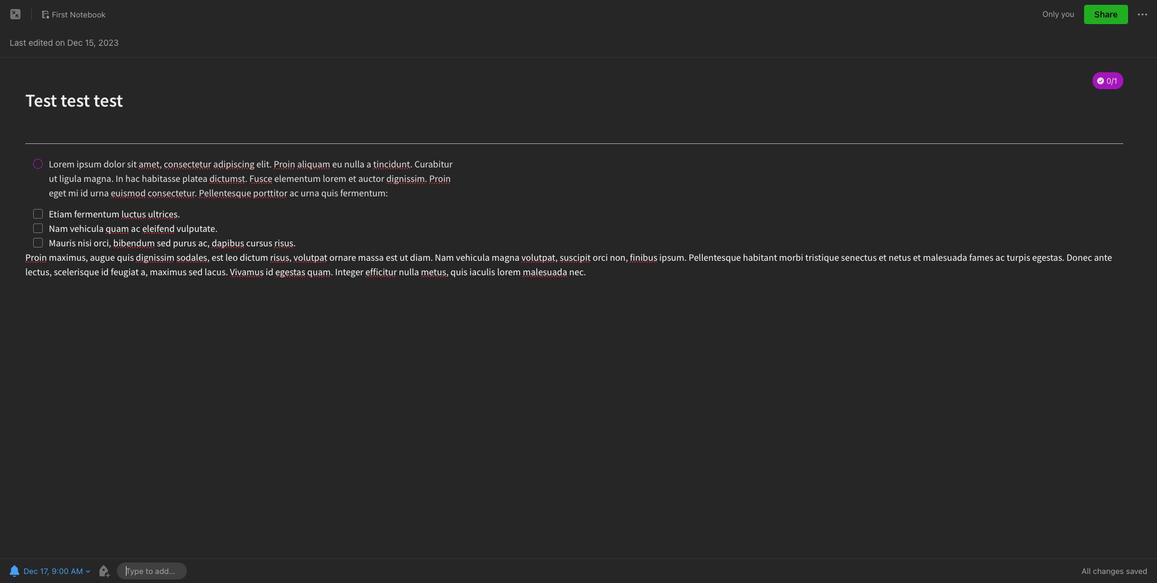 Task type: describe. For each thing, give the bounding box(es) containing it.
add tag image
[[96, 564, 111, 579]]

2023
[[98, 37, 119, 47]]

15,
[[85, 37, 96, 47]]

last
[[10, 37, 26, 47]]

dec 17, 9:00 am button
[[6, 563, 84, 580]]

first notebook button
[[37, 6, 110, 23]]

only you
[[1043, 9, 1075, 19]]

dec inside popup button
[[24, 567, 38, 577]]

dec 17, 9:00 am
[[24, 567, 83, 577]]

all
[[1082, 567, 1092, 577]]

0 vertical spatial dec
[[67, 37, 83, 47]]

note window element
[[0, 0, 1158, 584]]

edited
[[28, 37, 53, 47]]

all changes saved
[[1082, 567, 1148, 577]]

first notebook
[[52, 9, 106, 19]]

notebook
[[70, 9, 106, 19]]

only
[[1043, 9, 1060, 19]]

on
[[55, 37, 65, 47]]



Task type: vqa. For each thing, say whether or not it's contained in the screenshot.
First Notebook button at the top
yes



Task type: locate. For each thing, give the bounding box(es) containing it.
1 vertical spatial dec
[[24, 567, 38, 577]]

dec right on at the left top of page
[[67, 37, 83, 47]]

Note Editor text field
[[0, 58, 1158, 559]]

9:00
[[52, 567, 69, 577]]

am
[[71, 567, 83, 577]]

Add tag field
[[125, 566, 179, 577]]

0 horizontal spatial dec
[[24, 567, 38, 577]]

you
[[1062, 9, 1075, 19]]

last edited on dec 15, 2023
[[10, 37, 119, 47]]

dec
[[67, 37, 83, 47], [24, 567, 38, 577]]

first
[[52, 9, 68, 19]]

saved
[[1127, 567, 1148, 577]]

share button
[[1085, 5, 1129, 24]]

changes
[[1094, 567, 1125, 577]]

1 horizontal spatial dec
[[67, 37, 83, 47]]

dec left 17,
[[24, 567, 38, 577]]

More actions field
[[1136, 5, 1151, 24]]

collapse note image
[[8, 7, 23, 22]]

more actions image
[[1136, 7, 1151, 22]]

Edit reminder field
[[6, 563, 91, 580]]

share
[[1095, 9, 1119, 19]]

17,
[[40, 567, 50, 577]]



